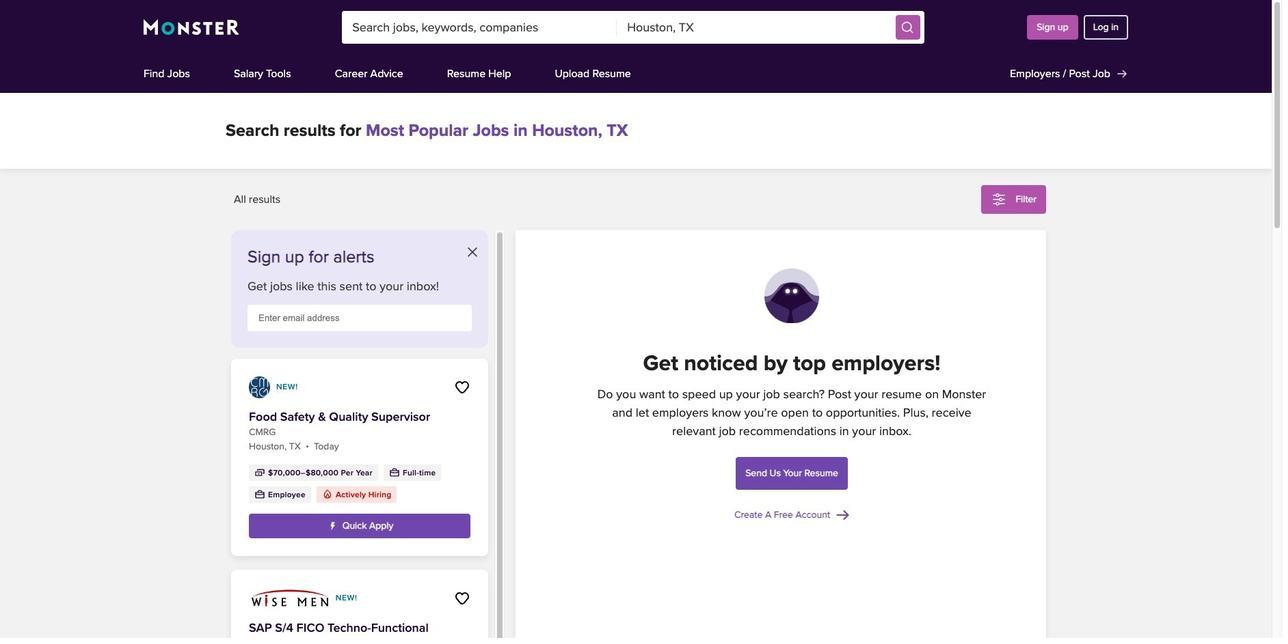 Task type: locate. For each thing, give the bounding box(es) containing it.
sap s/4 fico techno-functional consultant - houston, tx - hybrid - contract to hire at wise men consultants element
[[231, 570, 488, 639], [249, 621, 470, 639]]

wise men consultants logo image
[[249, 588, 330, 610]]

save this job image inside food safety & quality supervisor at cmrg element
[[454, 380, 470, 396]]

1 save this job image from the top
[[454, 380, 470, 396]]

save this job image for cmrg logo
[[454, 380, 470, 396]]

search image
[[901, 21, 914, 34]]

0 vertical spatial save this job image
[[454, 380, 470, 396]]

1 vertical spatial save this job image
[[454, 591, 470, 607]]

save this job image for wise men consultants logo
[[454, 591, 470, 607]]

2 save this job image from the top
[[454, 591, 470, 607]]

Enter location or "remote" search field
[[617, 11, 892, 44]]

save this job image
[[454, 380, 470, 396], [454, 591, 470, 607]]

food safety & quality supervisor at cmrg element
[[231, 359, 488, 557]]

filter image
[[991, 191, 1007, 208]]

email address email field
[[248, 305, 472, 332]]



Task type: vqa. For each thing, say whether or not it's contained in the screenshot.
Step Back image on the top left of the page
no



Task type: describe. For each thing, give the bounding box(es) containing it.
Search jobs, keywords, companies search field
[[342, 11, 617, 44]]

close image
[[468, 248, 477, 257]]

filter image
[[991, 191, 1007, 208]]

monster image
[[144, 19, 239, 36]]

cmrg logo image
[[249, 377, 270, 399]]



